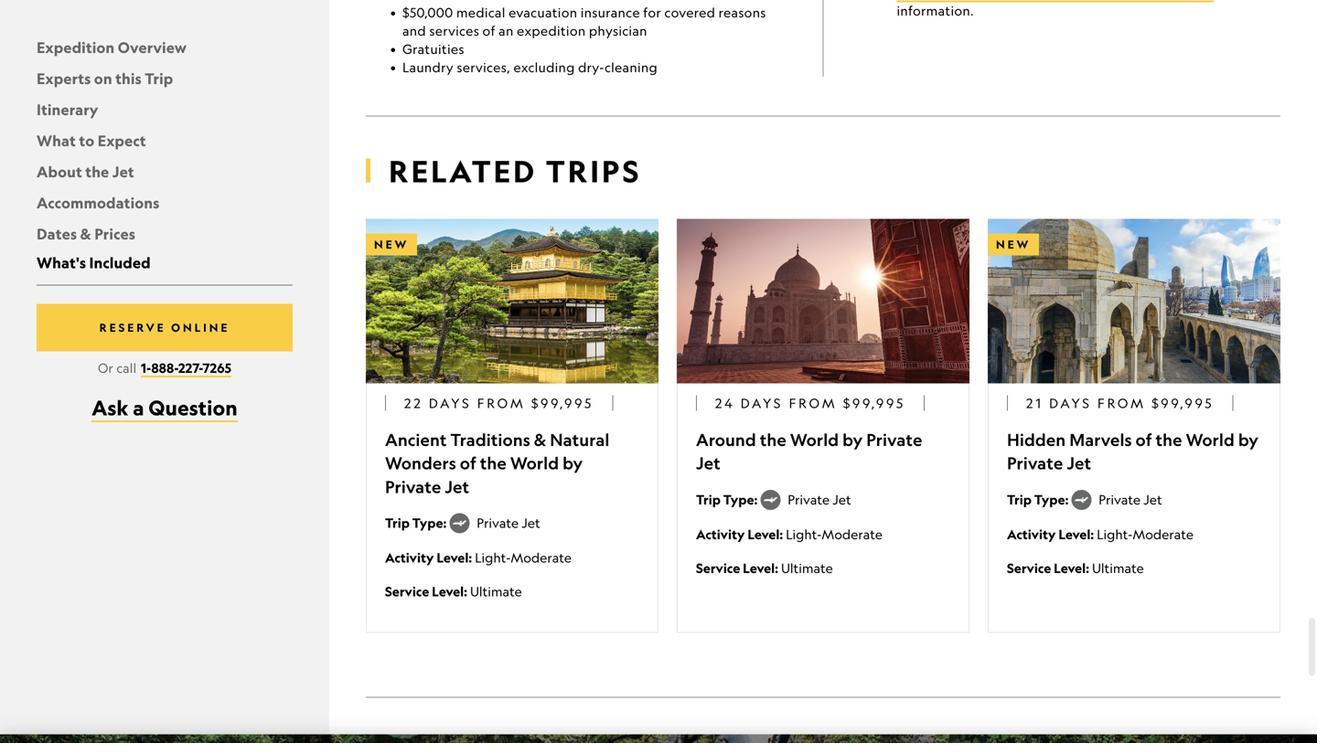 Task type: vqa. For each thing, say whether or not it's contained in the screenshot.
iconic
no



Task type: describe. For each thing, give the bounding box(es) containing it.
ancient
[[385, 430, 447, 450]]

accommodations
[[37, 193, 160, 212]]

hidden marvels of the world by private jet
[[1007, 430, 1259, 474]]

expedition
[[517, 23, 586, 38]]

activity for hidden marvels of the world by private jet
[[1007, 526, 1056, 543]]

service for ancient traditions & natural wonders of the world by private jet
[[385, 584, 429, 600]]

services
[[429, 23, 479, 38]]

what's included
[[37, 253, 151, 272]]

light- for marvels
[[1097, 527, 1133, 543]]

what's included link
[[37, 253, 151, 272]]

dates & prices link
[[37, 225, 135, 243]]

cleaning
[[605, 59, 658, 75]]

$99,995 for natural
[[531, 396, 594, 411]]

service for around the world by private jet
[[696, 560, 740, 577]]

type: for around the world by private jet
[[723, 492, 758, 508]]

to
[[79, 131, 95, 150]]

what
[[37, 131, 76, 150]]

private inside the ancient traditions & natural wonders of the world by private jet
[[385, 477, 441, 498]]

by inside hidden marvels of the world by private jet
[[1239, 430, 1259, 450]]

from for the
[[789, 396, 838, 411]]

itinerary link
[[37, 100, 98, 119]]

world inside the ancient traditions & natural wonders of the world by private jet
[[510, 453, 559, 474]]

around the world by private jet link
[[696, 429, 951, 476]]

of inside hidden marvels of the world by private jet
[[1136, 430, 1152, 450]]

days for the
[[741, 396, 784, 411]]

or call 1-888-227-7265
[[98, 360, 232, 376]]

experts on this trip
[[37, 69, 173, 88]]

22
[[404, 396, 423, 411]]

services,
[[457, 59, 510, 75]]

hidden marvels of the world by private jet link
[[1007, 429, 1262, 476]]

activity for ancient traditions & natural wonders of the world by private jet
[[385, 550, 434, 566]]

dates & prices
[[37, 225, 135, 243]]

reasons
[[719, 4, 766, 20]]

about
[[37, 162, 82, 181]]

$50,000
[[403, 4, 453, 20]]

prices
[[94, 225, 135, 243]]

laundry
[[403, 59, 454, 75]]

world inside hidden marvels of the world by private jet
[[1186, 430, 1235, 450]]

from for marvels
[[1098, 396, 1146, 411]]

21
[[1027, 396, 1044, 411]]

travelers mill around the grounds of the taj mahal as the sun sets image
[[677, 219, 970, 384]]

the inside the ancient traditions & natural wonders of the world by private jet
[[480, 453, 507, 474]]

of inside the ancient traditions & natural wonders of the world by private jet
[[460, 453, 476, 474]]

this
[[115, 69, 142, 88]]

on
[[94, 69, 112, 88]]

call
[[116, 360, 136, 376]]

about the jet link
[[37, 162, 134, 181]]

expedition overview link
[[37, 38, 187, 57]]

included
[[89, 253, 151, 272]]

by inside the ancient traditions & natural wonders of the world by private jet
[[563, 453, 583, 474]]

what to expect link
[[37, 131, 146, 150]]

ancient traditions & natural wonders of the world by private jet
[[385, 430, 610, 498]]

by inside around the world by private jet
[[843, 430, 863, 450]]

experts
[[37, 69, 91, 88]]

moderate for natural
[[511, 550, 572, 566]]

question
[[148, 395, 238, 421]]

the inside hidden marvels of the world by private jet
[[1156, 430, 1183, 450]]

natural
[[550, 430, 610, 450]]

covered
[[665, 4, 716, 20]]

hidden
[[1007, 430, 1066, 450]]

physician
[[589, 23, 648, 38]]

reserve online
[[99, 321, 230, 335]]

24
[[715, 396, 735, 411]]

reserve online link
[[37, 304, 293, 352]]

ultimate for the
[[781, 561, 833, 576]]

expect
[[98, 131, 146, 150]]

related trips
[[389, 153, 642, 190]]

type: for ancient traditions & natural wonders of the world by private jet
[[412, 515, 447, 532]]

activity for around the world by private jet
[[696, 526, 745, 543]]

activity level: light-moderate for traditions
[[385, 550, 572, 566]]

moderate for the
[[1133, 527, 1194, 543]]



Task type: locate. For each thing, give the bounding box(es) containing it.
from up around the world by private jet
[[789, 396, 838, 411]]

1 days from the left
[[429, 396, 472, 411]]

trip type:
[[696, 492, 761, 508], [1007, 492, 1072, 508], [385, 515, 449, 532]]

2 horizontal spatial trip type:
[[1007, 492, 1072, 508]]

trip down 'wonders' at the bottom of page
[[385, 515, 410, 532]]

accommodations link
[[37, 193, 160, 212]]

1 horizontal spatial trip type:
[[696, 492, 761, 508]]

activity level: light-moderate
[[696, 526, 883, 543], [1007, 526, 1194, 543], [385, 550, 572, 566]]

service level: ultimate for ancient traditions & natural wonders of the world by private jet
[[385, 584, 522, 600]]

an
[[499, 23, 514, 38]]

2 horizontal spatial service
[[1007, 560, 1051, 577]]

trip type: down around at bottom right
[[696, 492, 761, 508]]

around the world by private jet
[[696, 430, 923, 474]]

0 vertical spatial of
[[483, 23, 496, 38]]

medical
[[456, 4, 506, 20]]

ask a question
[[92, 395, 238, 421]]

2 $99,995 from the left
[[843, 396, 906, 411]]

0 horizontal spatial $99,995
[[531, 396, 594, 411]]

2 horizontal spatial light-
[[1097, 527, 1133, 543]]

reserve
[[99, 321, 166, 335]]

from up traditions
[[477, 396, 526, 411]]

traditions
[[451, 430, 530, 450]]

1 horizontal spatial private jet
[[788, 492, 851, 508]]

1 horizontal spatial activity
[[696, 526, 745, 543]]

light- for traditions
[[475, 550, 511, 566]]

jet inside hidden marvels of the world by private jet
[[1067, 453, 1092, 474]]

$50,000 medical evacuation insurance for covered reasons and services of an expedition physician gratuities laundry services, excluding dry-cleaning
[[403, 4, 766, 75]]

jet down ancient traditions & natural wonders of the world by private jet link
[[522, 516, 540, 531]]

the down traditions
[[480, 453, 507, 474]]

gratuities
[[403, 41, 465, 57]]

2 horizontal spatial world
[[1186, 430, 1235, 450]]

1 horizontal spatial world
[[790, 430, 839, 450]]

1 vertical spatial &
[[534, 430, 546, 450]]

experts on this trip link
[[37, 69, 173, 88]]

$99,995
[[531, 396, 594, 411], [843, 396, 906, 411], [1152, 396, 1215, 411]]

service level: ultimate for around the world by private jet
[[696, 560, 833, 577]]

the multi-tiered rokuon-ji zen buddhist temple amid a forest of trees on the water's edge in kyoto image
[[366, 219, 659, 384]]

$99,995 up natural
[[531, 396, 594, 411]]

around
[[696, 430, 756, 450]]

0 horizontal spatial service level: ultimate
[[385, 584, 522, 600]]

1 new from the left
[[374, 238, 409, 252]]

type: down 'wonders' at the bottom of page
[[412, 515, 447, 532]]

1 from from the left
[[477, 396, 526, 411]]

of right marvels
[[1136, 430, 1152, 450]]

activity level: light-moderate for marvels
[[1007, 526, 1194, 543]]

0 horizontal spatial moderate
[[511, 550, 572, 566]]

2 horizontal spatial private jet
[[1099, 492, 1163, 508]]

1 horizontal spatial &
[[534, 430, 546, 450]]

by
[[843, 430, 863, 450], [1239, 430, 1259, 450], [563, 453, 583, 474]]

jet down around the world by private jet link
[[833, 492, 851, 508]]

days right the 24
[[741, 396, 784, 411]]

1 vertical spatial of
[[1136, 430, 1152, 450]]

private jet down around the world by private jet link
[[788, 492, 851, 508]]

888-
[[151, 360, 178, 376]]

22 days from $99,995
[[404, 396, 594, 411]]

1 $99,995 from the left
[[531, 396, 594, 411]]

for
[[643, 4, 661, 20]]

1 horizontal spatial ultimate
[[781, 561, 833, 576]]

1 horizontal spatial new trip available element
[[988, 234, 1039, 256]]

0 horizontal spatial new trip available element
[[366, 234, 417, 256]]

ultimate for marvels
[[1093, 561, 1144, 576]]

dates
[[37, 225, 77, 243]]

light-
[[786, 527, 822, 543], [1097, 527, 1133, 543], [475, 550, 511, 566]]

2 horizontal spatial $99,995
[[1152, 396, 1215, 411]]

overview
[[118, 38, 187, 57]]

1-888-227-7265 link
[[141, 360, 232, 378]]

$99,995 up hidden marvels of the world by private jet "link"
[[1152, 396, 1215, 411]]

the down 21 days from $99,995
[[1156, 430, 1183, 450]]

the
[[85, 162, 109, 181], [760, 430, 787, 450], [1156, 430, 1183, 450], [480, 453, 507, 474]]

type: down around at bottom right
[[723, 492, 758, 508]]

days
[[429, 396, 472, 411], [741, 396, 784, 411], [1049, 396, 1092, 411]]

of left an on the top left of the page
[[483, 23, 496, 38]]

0 horizontal spatial from
[[477, 396, 526, 411]]

days right 21
[[1049, 396, 1092, 411]]

2 new trip available element from the left
[[988, 234, 1039, 256]]

the right around at bottom right
[[760, 430, 787, 450]]

and
[[403, 23, 426, 38]]

private jet for &
[[477, 516, 540, 531]]

1 horizontal spatial light-
[[786, 527, 822, 543]]

trip type: for around the world by private jet
[[696, 492, 761, 508]]

1 horizontal spatial service
[[696, 560, 740, 577]]

new for hidden marvels of the world by private jet
[[996, 238, 1031, 252]]

trip for ancient traditions & natural wonders of the world by private jet
[[385, 515, 410, 532]]

ultimate for traditions
[[470, 584, 522, 600]]

2 from from the left
[[789, 396, 838, 411]]

moderate
[[822, 527, 883, 543], [1133, 527, 1194, 543], [511, 550, 572, 566]]

private inside around the world by private jet
[[867, 430, 923, 450]]

3 days from the left
[[1049, 396, 1092, 411]]

private jet for world
[[788, 492, 851, 508]]

jet inside the ancient traditions & natural wonders of the world by private jet
[[445, 477, 469, 498]]

1 horizontal spatial service level: ultimate
[[696, 560, 833, 577]]

trips
[[546, 153, 642, 190]]

0 horizontal spatial &
[[80, 225, 91, 243]]

jet down 'wonders' at the bottom of page
[[445, 477, 469, 498]]

2 horizontal spatial type:
[[1035, 492, 1069, 508]]

7265
[[203, 360, 232, 376]]

days right 22
[[429, 396, 472, 411]]

3 from from the left
[[1098, 396, 1146, 411]]

insurance
[[581, 4, 640, 20]]

1 horizontal spatial activity level: light-moderate
[[696, 526, 883, 543]]

2 horizontal spatial service level: ultimate
[[1007, 560, 1144, 577]]

what's
[[37, 253, 86, 272]]

ask
[[92, 395, 129, 421]]

2 horizontal spatial by
[[1239, 430, 1259, 450]]

days for traditions
[[429, 396, 472, 411]]

227-
[[178, 360, 203, 376]]

ancient traditions & natural wonders of the world by private jet link
[[385, 429, 640, 499]]

1 horizontal spatial new
[[996, 238, 1031, 252]]

2 horizontal spatial days
[[1049, 396, 1092, 411]]

online
[[171, 321, 230, 335]]

0 horizontal spatial ultimate
[[470, 584, 522, 600]]

trip type: for ancient traditions & natural wonders of the world by private jet
[[385, 515, 449, 532]]

wonders
[[385, 453, 456, 474]]

1 horizontal spatial days
[[741, 396, 784, 411]]

service for hidden marvels of the world by private jet
[[1007, 560, 1051, 577]]

0 horizontal spatial light-
[[475, 550, 511, 566]]

itinerary
[[37, 100, 98, 119]]

0 horizontal spatial days
[[429, 396, 472, 411]]

trip type: down hidden on the right bottom of the page
[[1007, 492, 1072, 508]]

world
[[790, 430, 839, 450], [1186, 430, 1235, 450], [510, 453, 559, 474]]

ultimate
[[781, 561, 833, 576], [1093, 561, 1144, 576], [470, 584, 522, 600]]

moderate for by
[[822, 527, 883, 543]]

of down traditions
[[460, 453, 476, 474]]

1-
[[141, 360, 151, 376]]

activity
[[696, 526, 745, 543], [1007, 526, 1056, 543], [385, 550, 434, 566]]

0 horizontal spatial type:
[[412, 515, 447, 532]]

0 horizontal spatial activity
[[385, 550, 434, 566]]

2 days from the left
[[741, 396, 784, 411]]

about the jet
[[37, 162, 134, 181]]

jet inside around the world by private jet
[[696, 453, 721, 474]]

from for traditions
[[477, 396, 526, 411]]

2 vertical spatial of
[[460, 453, 476, 474]]

0 horizontal spatial of
[[460, 453, 476, 474]]

0 horizontal spatial by
[[563, 453, 583, 474]]

1 horizontal spatial by
[[843, 430, 863, 450]]

light- for the
[[786, 527, 822, 543]]

activity level: light-moderate for the
[[696, 526, 883, 543]]

marvels
[[1070, 430, 1132, 450]]

new trip available element for ancient traditions & natural wonders of the world by private jet
[[366, 234, 417, 256]]

& inside the ancient traditions & natural wonders of the world by private jet
[[534, 430, 546, 450]]

of inside $50,000 medical evacuation insurance for covered reasons and services of an expedition physician gratuities laundry services, excluding dry-cleaning
[[483, 23, 496, 38]]

21 days from $99,995
[[1027, 396, 1215, 411]]

excluding
[[514, 59, 575, 75]]

expedition overview
[[37, 38, 187, 57]]

the up accommodations 'link'
[[85, 162, 109, 181]]

level:
[[748, 526, 783, 543], [1059, 526, 1094, 543], [437, 550, 472, 566], [743, 560, 779, 577], [1054, 560, 1090, 577], [432, 584, 468, 600]]

ask a question button
[[92, 395, 238, 423]]

what to expect
[[37, 131, 146, 150]]

$99,995 for the
[[1152, 396, 1215, 411]]

type:
[[723, 492, 758, 508], [1035, 492, 1069, 508], [412, 515, 447, 532]]

related
[[389, 153, 537, 190]]

service level: ultimate for hidden marvels of the world by private jet
[[1007, 560, 1144, 577]]

2 horizontal spatial from
[[1098, 396, 1146, 411]]

a
[[133, 395, 144, 421]]

expedition
[[37, 38, 115, 57]]

2 horizontal spatial of
[[1136, 430, 1152, 450]]

trip type: down 'wonders' at the bottom of page
[[385, 515, 449, 532]]

2 horizontal spatial ultimate
[[1093, 561, 1144, 576]]

jet
[[112, 162, 134, 181], [696, 453, 721, 474], [1067, 453, 1092, 474], [445, 477, 469, 498], [833, 492, 851, 508], [1144, 492, 1163, 508], [522, 516, 540, 531]]

trip for hidden marvels of the world by private jet
[[1007, 492, 1032, 508]]

& right dates
[[80, 225, 91, 243]]

0 horizontal spatial private jet
[[477, 516, 540, 531]]

evacuation
[[509, 4, 578, 20]]

trip down around at bottom right
[[696, 492, 721, 508]]

type: for hidden marvels of the world by private jet
[[1035, 492, 1069, 508]]

0 vertical spatial &
[[80, 225, 91, 243]]

trip type: for hidden marvels of the world by private jet
[[1007, 492, 1072, 508]]

new trip available element
[[366, 234, 417, 256], [988, 234, 1039, 256]]

new for ancient traditions & natural wonders of the world by private jet
[[374, 238, 409, 252]]

trip down hidden on the right bottom of the page
[[1007, 492, 1032, 508]]

private jet down ancient traditions & natural wonders of the world by private jet link
[[477, 516, 540, 531]]

dry-
[[578, 59, 605, 75]]

days for marvels
[[1049, 396, 1092, 411]]

type: down hidden on the right bottom of the page
[[1035, 492, 1069, 508]]

jet down marvels
[[1067, 453, 1092, 474]]

1 horizontal spatial $99,995
[[843, 396, 906, 411]]

1 horizontal spatial from
[[789, 396, 838, 411]]

private jet for of
[[1099, 492, 1163, 508]]

1 horizontal spatial of
[[483, 23, 496, 38]]

world inside around the world by private jet
[[790, 430, 839, 450]]

& left natural
[[534, 430, 546, 450]]

jet down hidden marvels of the world by private jet "link"
[[1144, 492, 1163, 508]]

trip for around the world by private jet
[[696, 492, 721, 508]]

0 horizontal spatial service
[[385, 584, 429, 600]]

$99,995 up around the world by private jet link
[[843, 396, 906, 411]]

2 horizontal spatial activity level: light-moderate
[[1007, 526, 1194, 543]]

1 horizontal spatial type:
[[723, 492, 758, 508]]

jet down expect
[[112, 162, 134, 181]]

2 horizontal spatial moderate
[[1133, 527, 1194, 543]]

service
[[696, 560, 740, 577], [1007, 560, 1051, 577], [385, 584, 429, 600]]

2 horizontal spatial activity
[[1007, 526, 1056, 543]]

1 horizontal spatial moderate
[[822, 527, 883, 543]]

24 days from $99,995
[[715, 396, 906, 411]]

or
[[98, 360, 113, 376]]

of
[[483, 23, 496, 38], [1136, 430, 1152, 450], [460, 453, 476, 474]]

the exterior walkway of a stone mosque with the flame towers in the distance in baku, azerbaijan image
[[988, 219, 1281, 384]]

0 horizontal spatial activity level: light-moderate
[[385, 550, 572, 566]]

jet down around at bottom right
[[696, 453, 721, 474]]

from up marvels
[[1098, 396, 1146, 411]]

new trip available element for hidden marvels of the world by private jet
[[988, 234, 1039, 256]]

from
[[477, 396, 526, 411], [789, 396, 838, 411], [1098, 396, 1146, 411]]

$99,995 for by
[[843, 396, 906, 411]]

private inside hidden marvels of the world by private jet
[[1007, 453, 1063, 474]]

3 $99,995 from the left
[[1152, 396, 1215, 411]]

0 horizontal spatial world
[[510, 453, 559, 474]]

0 horizontal spatial trip type:
[[385, 515, 449, 532]]

0 horizontal spatial new
[[374, 238, 409, 252]]

2 new from the left
[[996, 238, 1031, 252]]

private jet down hidden marvels of the world by private jet "link"
[[1099, 492, 1163, 508]]

1 new trip available element from the left
[[366, 234, 417, 256]]

trip right this
[[145, 69, 173, 88]]

the inside around the world by private jet
[[760, 430, 787, 450]]

trip
[[145, 69, 173, 88], [696, 492, 721, 508], [1007, 492, 1032, 508], [385, 515, 410, 532]]

private jet
[[788, 492, 851, 508], [1099, 492, 1163, 508], [477, 516, 540, 531]]



